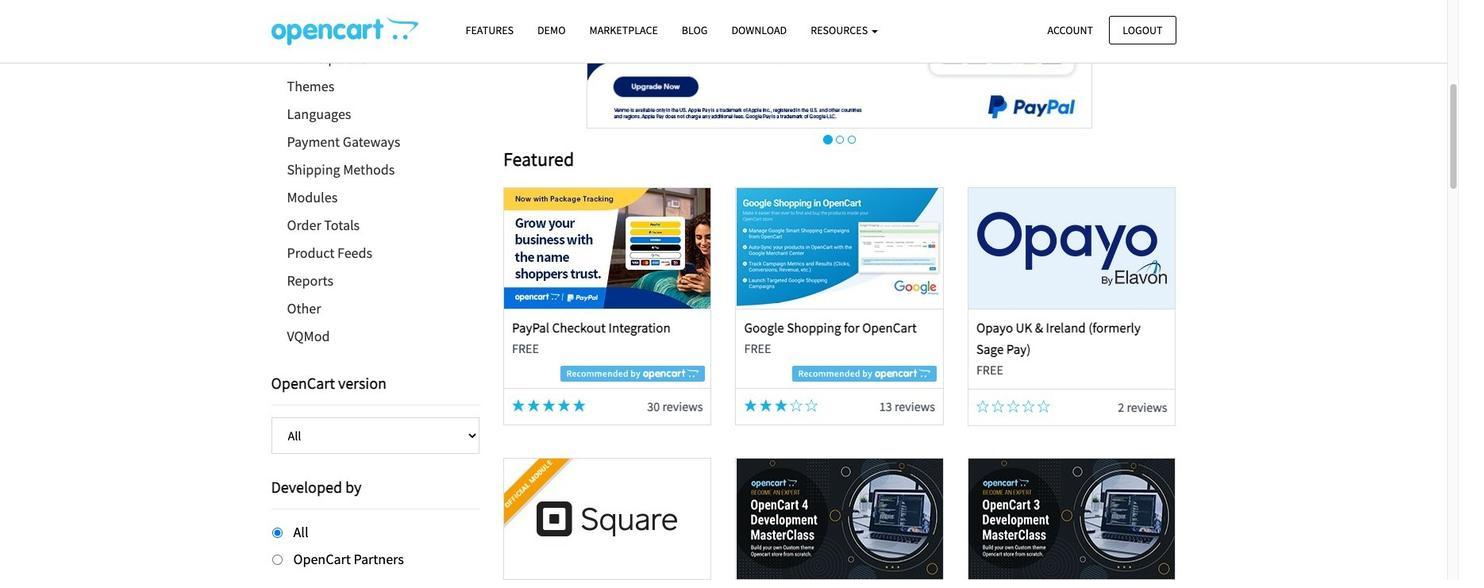Task type: describe. For each thing, give the bounding box(es) containing it.
1 star light image from the left
[[528, 399, 540, 412]]

opencart 3 development masterclass image
[[969, 459, 1176, 580]]

3 star light image from the left
[[558, 399, 571, 412]]

5 star light image from the left
[[760, 399, 773, 412]]

opencart extensions image
[[271, 17, 418, 45]]

paypal payment gateway image
[[587, 0, 1093, 129]]

star light image for 1st star light image from the left
[[512, 399, 525, 412]]



Task type: vqa. For each thing, say whether or not it's contained in the screenshot.
first and up link
no



Task type: locate. For each thing, give the bounding box(es) containing it.
1 horizontal spatial star light o image
[[1008, 400, 1020, 413]]

0 horizontal spatial star light o image
[[790, 399, 803, 412]]

None radio
[[272, 528, 282, 539], [272, 555, 282, 565], [272, 528, 282, 539], [272, 555, 282, 565]]

square payments - opencart integration image
[[505, 459, 711, 580]]

star light o image
[[806, 399, 818, 412], [977, 400, 990, 413], [992, 400, 1005, 413], [1038, 400, 1051, 413]]

2 horizontal spatial star light o image
[[1023, 400, 1035, 413]]

4 star light image from the left
[[573, 399, 586, 412]]

paypal checkout integration image
[[505, 188, 711, 309]]

1 star light image from the left
[[512, 399, 525, 412]]

google shopping for opencart image
[[737, 188, 943, 309]]

3 star light image from the left
[[775, 399, 788, 412]]

2 star light image from the left
[[543, 399, 556, 412]]

star light image
[[528, 399, 540, 412], [543, 399, 556, 412], [558, 399, 571, 412], [573, 399, 586, 412], [760, 399, 773, 412]]

star light o image for opayo uk & ireland (formerly sage pay) 'image'
[[1023, 400, 1035, 413]]

opencart 4 development masterclass image
[[737, 459, 943, 580]]

1 horizontal spatial star light image
[[745, 399, 757, 412]]

2 horizontal spatial star light image
[[775, 399, 788, 412]]

0 horizontal spatial star light image
[[512, 399, 525, 412]]

star light o image
[[790, 399, 803, 412], [1008, 400, 1020, 413], [1023, 400, 1035, 413]]

star light image
[[512, 399, 525, 412], [745, 399, 757, 412], [775, 399, 788, 412]]

star light o image for 'google shopping for opencart' image
[[790, 399, 803, 412]]

star light image for 5th star light image
[[745, 399, 757, 412]]

2 star light image from the left
[[745, 399, 757, 412]]

opayo uk & ireland (formerly sage pay) image
[[969, 188, 1176, 309]]



